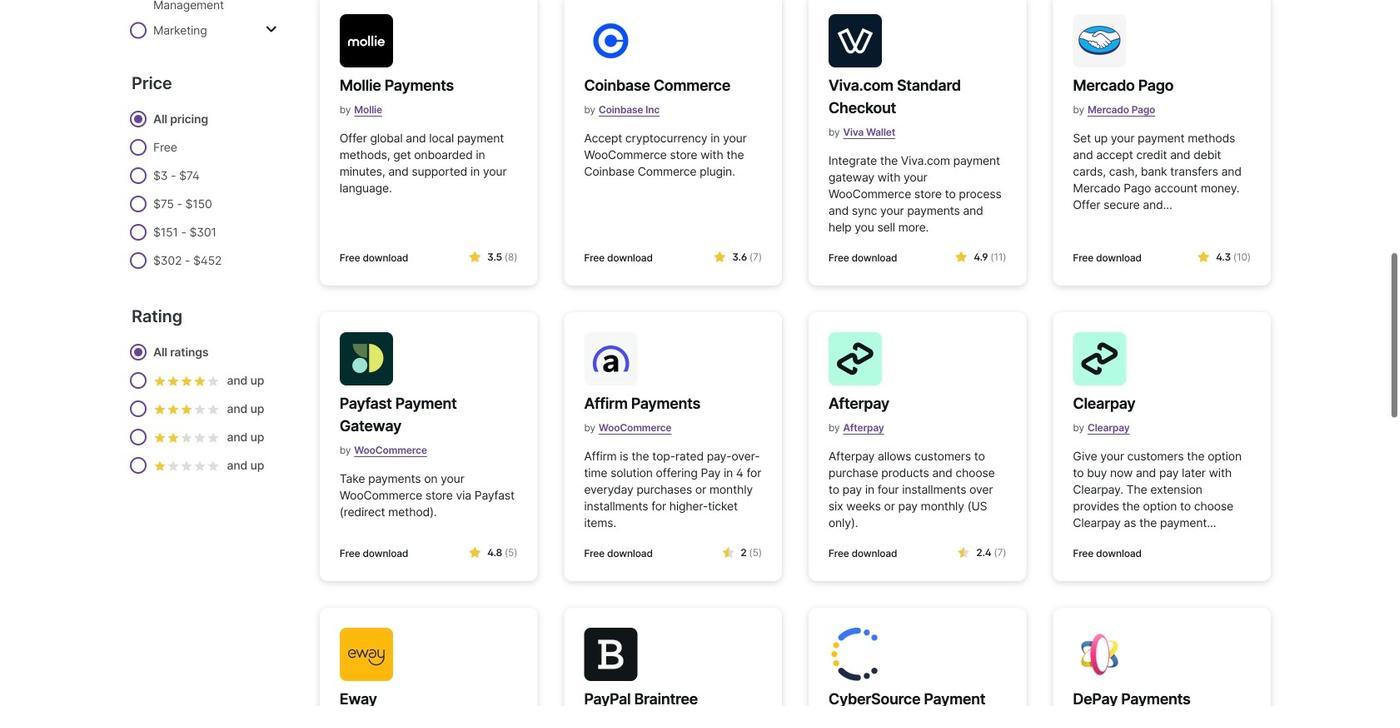 Task type: vqa. For each thing, say whether or not it's contained in the screenshot.
Show subcategories image
yes



Task type: describe. For each thing, give the bounding box(es) containing it.
show subcategories image
[[265, 23, 277, 36]]



